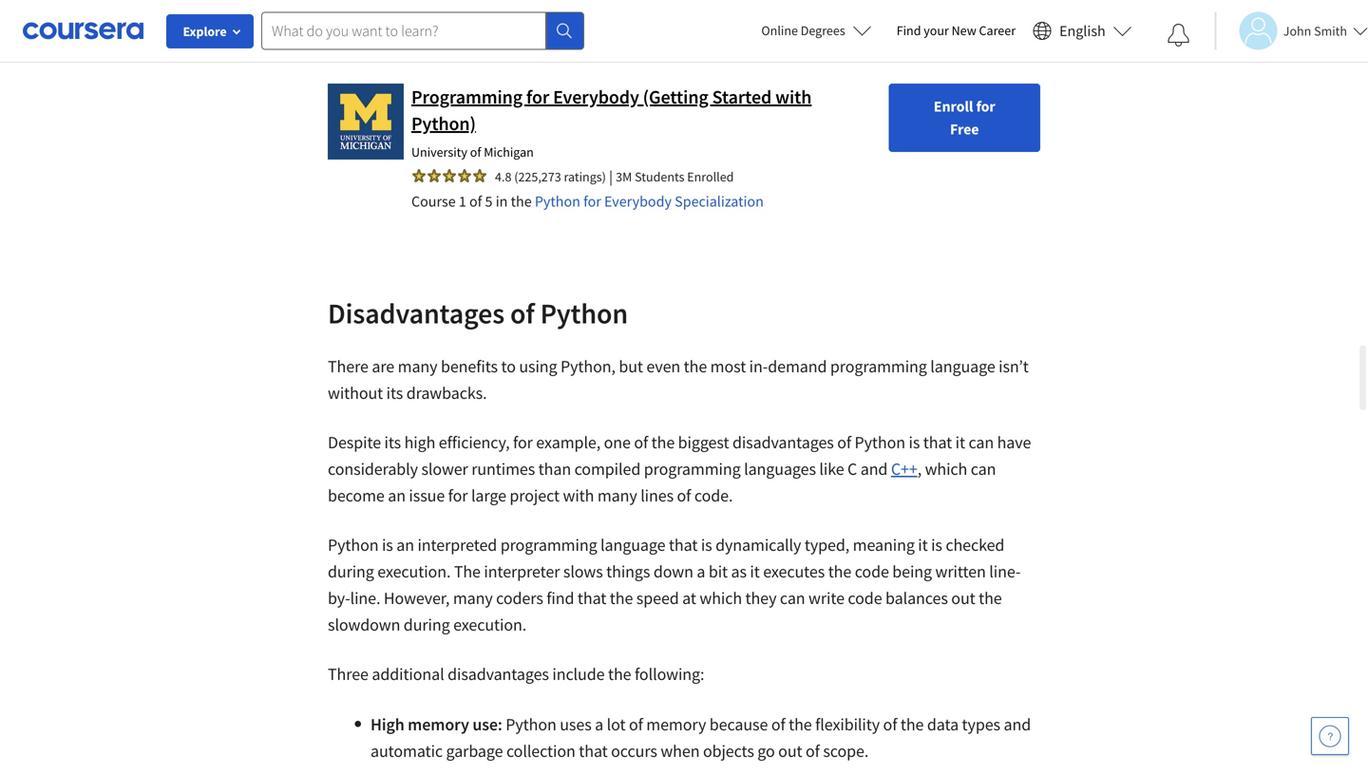 Task type: locate. For each thing, give the bounding box(es) containing it.
can left have
[[969, 432, 994, 453]]

4.8
[[495, 168, 512, 185]]

2 vertical spatial it
[[750, 561, 760, 582]]

an inside python is an interpreted programming language that is dynamically typed, meaning it is checked during execution. the interpreter slows things down a bit as it executes the code being written line- by-line. however, many coders find that the speed at which they can write code balances out the slowdown during execution.
[[397, 534, 414, 556]]

language inside python is an interpreted programming language that is dynamically typed, meaning it is checked during execution. the interpreter slows things down a bit as it executes the code being written line- by-line. however, many coders find that the speed at which they can write code balances out the slowdown during execution.
[[601, 534, 666, 556]]

1 vertical spatial with
[[776, 85, 812, 109]]

0 horizontal spatial programming
[[501, 534, 597, 556]]

0 vertical spatial a
[[360, 24, 366, 41]]

out down written
[[952, 588, 976, 609]]

for inside enroll for free
[[976, 97, 996, 116]]

university of michigan image
[[328, 84, 404, 160]]

high
[[371, 714, 405, 735]]

2 vertical spatial can
[[780, 588, 805, 609]]

python inside despite its high efficiency, for example, one of the biggest disadvantages of python is that it can have considerably slower runtimes than compiled programming languages like c and
[[855, 432, 906, 453]]

with inside programming for everybody (getting started with python) university of michigan
[[776, 85, 812, 109]]

however,
[[384, 588, 450, 609]]

1 vertical spatial an
[[397, 534, 414, 556]]

1 horizontal spatial many
[[453, 588, 493, 609]]

an left issue
[[388, 485, 406, 506]]

memory inside "python uses a lot of memory because of the flexibility of the data types and automatic garbage collection that occurs when objects go out of scope."
[[646, 714, 706, 735]]

of up c at the right bottom of page
[[837, 432, 852, 453]]

1 vertical spatial which
[[700, 588, 742, 609]]

its inside despite its high efficiency, for example, one of the biggest disadvantages of python is that it can have considerably slower runtimes than compiled programming languages like c and
[[384, 432, 401, 453]]

python up 'c++' link
[[855, 432, 906, 453]]

is up ,
[[909, 432, 920, 453]]

that left have
[[923, 432, 952, 453]]

with right foundation
[[433, 24, 458, 41]]

it left have
[[956, 432, 965, 453]]

1 horizontal spatial programming
[[644, 458, 741, 480]]

1 vertical spatial out
[[778, 741, 803, 762]]

out
[[952, 588, 976, 609], [778, 741, 803, 762]]

0 horizontal spatial many
[[398, 356, 438, 377]]

the down 'line-'
[[979, 588, 1002, 609]]

execution.
[[378, 561, 451, 582], [453, 614, 527, 636]]

execution. up however,
[[378, 561, 451, 582]]

english
[[1060, 21, 1106, 40]]

1 vertical spatial a
[[697, 561, 705, 582]]

a left lot
[[595, 714, 604, 735]]

0 vertical spatial language
[[931, 356, 996, 377]]

and
[[861, 458, 888, 480], [1004, 714, 1031, 735]]

of left michigan.
[[692, 24, 703, 41]]

1 vertical spatial execution.
[[453, 614, 527, 636]]

three additional disadvantages include the following:
[[328, 664, 705, 685]]

python uses a lot of memory because of the flexibility of the data types and automatic garbage collection that occurs when objects go out of scope.
[[371, 714, 1031, 762]]

free
[[950, 120, 979, 139]]

online degrees
[[762, 22, 845, 39]]

find
[[897, 22, 921, 39]]

executes
[[763, 561, 825, 582]]

3 filled star image from the left
[[442, 168, 457, 183]]

that up down
[[669, 534, 698, 556]]

of up filled star image
[[470, 143, 481, 160]]

for up michigan
[[526, 85, 549, 109]]

its down are
[[386, 382, 403, 404]]

everybody down from
[[553, 85, 639, 109]]

1 memory from the left
[[408, 714, 469, 735]]

0 vertical spatial during
[[328, 561, 374, 582]]

without
[[328, 382, 383, 404]]

filled star image
[[411, 168, 427, 183], [427, 168, 442, 183], [442, 168, 457, 183], [457, 168, 472, 183]]

2 horizontal spatial it
[[956, 432, 965, 453]]

because
[[710, 714, 768, 735]]

for up free
[[976, 97, 996, 116]]

enroll for free button
[[889, 84, 1041, 152]]

python is an interpreted programming language that is dynamically typed, meaning it is checked during execution. the interpreter slows things down a bit as it executes the code being written line- by-line. however, many coders find that the speed at which they can write code balances out the slowdown during execution.
[[328, 534, 1021, 636]]

benefits
[[441, 356, 498, 377]]

language left isn't
[[931, 356, 996, 377]]

compiled
[[575, 458, 641, 480]]

an
[[388, 485, 406, 506], [397, 534, 414, 556]]

find your new career link
[[887, 19, 1025, 43]]

dynamically
[[716, 534, 801, 556]]

your
[[924, 22, 949, 39]]

many inside 'there are many benefits to using python, but even the most in-demand programming language isn't without its drawbacks.'
[[398, 356, 438, 377]]

0 horizontal spatial which
[[700, 588, 742, 609]]

of right the "one"
[[634, 432, 648, 453]]

the
[[612, 24, 631, 41], [511, 192, 532, 211], [684, 356, 707, 377], [652, 432, 675, 453], [828, 561, 852, 582], [610, 588, 633, 609], [979, 588, 1002, 609], [608, 664, 631, 685], [789, 714, 812, 735], [901, 714, 924, 735]]

in
[[496, 192, 508, 211]]

0 horizontal spatial university
[[411, 143, 468, 160]]

foundation
[[369, 24, 431, 41]]

line.
[[350, 588, 380, 609]]

0 horizontal spatial language
[[601, 534, 666, 556]]

0 vertical spatial disadvantages
[[733, 432, 834, 453]]

become
[[328, 485, 385, 506]]

show notifications image
[[1168, 24, 1191, 47]]

1 vertical spatial university
[[411, 143, 468, 160]]

2 horizontal spatial many
[[598, 485, 637, 506]]

a right build
[[360, 24, 366, 41]]

2 memory from the left
[[646, 714, 706, 735]]

1 vertical spatial during
[[404, 614, 450, 636]]

language up things
[[601, 534, 666, 556]]

2 vertical spatial with
[[563, 485, 594, 506]]

its left high
[[384, 432, 401, 453]]

for inside , which can become an issue for large project with many lines of code.
[[448, 485, 468, 506]]

2 vertical spatial many
[[453, 588, 493, 609]]

english button
[[1025, 0, 1140, 62]]

started
[[712, 85, 772, 109]]

python down become
[[328, 534, 379, 556]]

lines
[[641, 485, 674, 506]]

0 horizontal spatial with
[[433, 24, 458, 41]]

university right from
[[633, 24, 689, 41]]

of left scope.
[[806, 741, 820, 762]]

0 horizontal spatial execution.
[[378, 561, 451, 582]]

0 vertical spatial out
[[952, 588, 976, 609]]

a inside "python uses a lot of memory because of the flexibility of the data types and automatic garbage collection that occurs when objects go out of scope."
[[595, 714, 604, 735]]

0 vertical spatial can
[[969, 432, 994, 453]]

high memory use:
[[371, 714, 502, 735]]

0 vertical spatial it
[[956, 432, 965, 453]]

of right 1
[[469, 192, 482, 211]]

1 horizontal spatial execution.
[[453, 614, 527, 636]]

the down things
[[610, 588, 633, 609]]

1 horizontal spatial with
[[563, 485, 594, 506]]

2 vertical spatial programming
[[501, 534, 597, 556]]

during down however,
[[404, 614, 450, 636]]

collection
[[506, 741, 576, 762]]

they
[[746, 588, 777, 609]]

one
[[604, 432, 631, 453]]

it right as
[[750, 561, 760, 582]]

1 horizontal spatial disadvantages
[[733, 432, 834, 453]]

can
[[969, 432, 994, 453], [971, 458, 996, 480], [780, 588, 805, 609]]

find your new career
[[897, 22, 1016, 39]]

0 vertical spatial many
[[398, 356, 438, 377]]

1 vertical spatial can
[[971, 458, 996, 480]]

code right write at bottom right
[[848, 588, 882, 609]]

it up being on the bottom of the page
[[918, 534, 928, 556]]

0 horizontal spatial a
[[360, 24, 366, 41]]

typed,
[[805, 534, 850, 556]]

language inside 'there are many benefits to using python, but even the most in-demand programming language isn't without its drawbacks.'
[[931, 356, 996, 377]]

programming inside python is an interpreted programming language that is dynamically typed, meaning it is checked during execution. the interpreter slows things down a bit as it executes the code being written line- by-line. however, many coders find that the speed at which they can write code balances out the slowdown during execution.
[[501, 534, 597, 556]]

balances
[[886, 588, 948, 609]]

disadvantages up 'use:'
[[448, 664, 549, 685]]

of
[[692, 24, 703, 41], [470, 143, 481, 160], [469, 192, 482, 211], [510, 295, 535, 331], [634, 432, 648, 453], [837, 432, 852, 453], [677, 485, 691, 506], [629, 714, 643, 735], [771, 714, 786, 735], [883, 714, 897, 735], [806, 741, 820, 762]]

language
[[931, 356, 996, 377], [601, 534, 666, 556]]

smith
[[1314, 22, 1348, 39]]

0 horizontal spatial and
[[861, 458, 888, 480]]

programming for everybody (getting started with python) university of michigan
[[411, 85, 812, 160]]

the left flexibility
[[789, 714, 812, 735]]

1 horizontal spatial language
[[931, 356, 996, 377]]

out right go
[[778, 741, 803, 762]]

large
[[471, 485, 506, 506]]

2 vertical spatial a
[[595, 714, 604, 735]]

code down meaning
[[855, 561, 889, 582]]

many right are
[[398, 356, 438, 377]]

programming right demand
[[830, 356, 927, 377]]

during up by-
[[328, 561, 374, 582]]

0 vertical spatial an
[[388, 485, 406, 506]]

with right started
[[776, 85, 812, 109]]

john smith
[[1284, 22, 1348, 39]]

disadvantages up languages
[[733, 432, 834, 453]]

execution. down coders
[[453, 614, 527, 636]]

for up runtimes
[[513, 432, 533, 453]]

programming up interpreter
[[501, 534, 597, 556]]

programming inside 'there are many benefits to using python, but even the most in-demand programming language isn't without its drawbacks.'
[[830, 356, 927, 377]]

additional
[[372, 664, 444, 685]]

using
[[519, 356, 557, 377]]

1
[[459, 192, 466, 211]]

0 horizontal spatial memory
[[408, 714, 469, 735]]

python up collection
[[506, 714, 557, 735]]

can down executes
[[780, 588, 805, 609]]

code
[[855, 561, 889, 582], [848, 588, 882, 609]]

2 horizontal spatial programming
[[830, 356, 927, 377]]

programming down biggest
[[644, 458, 741, 480]]

of right lines
[[677, 485, 691, 506]]

0 horizontal spatial it
[[750, 561, 760, 582]]

2 horizontal spatial with
[[776, 85, 812, 109]]

many
[[398, 356, 438, 377], [598, 485, 637, 506], [453, 588, 493, 609]]

0 vertical spatial its
[[386, 382, 403, 404]]

1 vertical spatial it
[[918, 534, 928, 556]]

programming
[[411, 85, 523, 109]]

the inside despite its high efficiency, for example, one of the biggest disadvantages of python is that it can have considerably slower runtimes than compiled programming languages like c and
[[652, 432, 675, 453]]

with down than
[[563, 485, 594, 506]]

1 horizontal spatial out
[[952, 588, 976, 609]]

university down python)
[[411, 143, 468, 160]]

for down slower
[[448, 485, 468, 506]]

an left interpreted
[[397, 534, 414, 556]]

for inside despite its high efficiency, for example, one of the biggest disadvantages of python is that it can have considerably slower runtimes than compiled programming languages like c and
[[513, 432, 533, 453]]

0 vertical spatial with
[[433, 24, 458, 41]]

use:
[[473, 714, 502, 735]]

is up "bit"
[[701, 534, 712, 556]]

many down the
[[453, 588, 493, 609]]

everybody down 3m
[[604, 192, 672, 211]]

can right ,
[[971, 458, 996, 480]]

for inside programming for everybody (getting started with python) university of michigan
[[526, 85, 549, 109]]

disadvantages of python
[[328, 295, 628, 331]]

0 horizontal spatial out
[[778, 741, 803, 762]]

which inside python is an interpreted programming language that is dynamically typed, meaning it is checked during execution. the interpreter slows things down a bit as it executes the code being written line- by-line. however, many coders find that the speed at which they can write code balances out the slowdown during execution.
[[700, 588, 742, 609]]

and right c at the right bottom of page
[[861, 458, 888, 480]]

1 vertical spatial programming
[[644, 458, 741, 480]]

the down typed,
[[828, 561, 852, 582]]

the left data
[[901, 714, 924, 735]]

1 horizontal spatial it
[[918, 534, 928, 556]]

example,
[[536, 432, 601, 453]]

out inside python is an interpreted programming language that is dynamically typed, meaning it is checked during execution. the interpreter slows things down a bit as it executes the code being written line- by-line. however, many coders find that the speed at which they can write code balances out the slowdown during execution.
[[952, 588, 976, 609]]

memory
[[408, 714, 469, 735], [646, 714, 706, 735]]

disadvantages
[[733, 432, 834, 453], [448, 664, 549, 685]]

that down uses
[[579, 741, 608, 762]]

1 horizontal spatial memory
[[646, 714, 706, 735]]

many down compiled
[[598, 485, 637, 506]]

1 vertical spatial disadvantages
[[448, 664, 549, 685]]

the up , which can become an issue for large project with many lines of code.
[[652, 432, 675, 453]]

a inside python is an interpreted programming language that is dynamically typed, meaning it is checked during execution. the interpreter slows things down a bit as it executes the code being written line- by-line. however, many coders find that the speed at which they can write code balances out the slowdown during execution.
[[697, 561, 705, 582]]

1 horizontal spatial a
[[595, 714, 604, 735]]

c
[[848, 458, 857, 480]]

lot
[[607, 714, 626, 735]]

the right even
[[684, 356, 707, 377]]

which down "bit"
[[700, 588, 742, 609]]

0 vertical spatial programming
[[830, 356, 927, 377]]

1 vertical spatial and
[[1004, 714, 1031, 735]]

1 vertical spatial its
[[384, 432, 401, 453]]

which right ,
[[925, 458, 968, 480]]

0 vertical spatial university
[[633, 24, 689, 41]]

0 horizontal spatial during
[[328, 561, 374, 582]]

which inside , which can become an issue for large project with many lines of code.
[[925, 458, 968, 480]]

university
[[633, 24, 689, 41], [411, 143, 468, 160]]

memory up automatic
[[408, 714, 469, 735]]

everybody left from
[[521, 24, 580, 41]]

1 horizontal spatial during
[[404, 614, 450, 636]]

slowdown
[[328, 614, 400, 636]]

students
[[635, 168, 685, 185]]

1 horizontal spatial which
[[925, 458, 968, 480]]

0 vertical spatial which
[[925, 458, 968, 480]]

1 horizontal spatial and
[[1004, 714, 1031, 735]]

is up written
[[931, 534, 943, 556]]

1 vertical spatial many
[[598, 485, 637, 506]]

python up the python,
[[540, 295, 628, 331]]

to
[[501, 356, 516, 377]]

a left "bit"
[[697, 561, 705, 582]]

it
[[956, 432, 965, 453], [918, 534, 928, 556], [750, 561, 760, 582]]

memory up when
[[646, 714, 706, 735]]

2 horizontal spatial a
[[697, 561, 705, 582]]

career
[[979, 22, 1016, 39]]

None search field
[[261, 12, 584, 50]]

for
[[503, 24, 519, 41], [526, 85, 549, 109], [976, 97, 996, 116], [584, 192, 601, 211], [513, 432, 533, 453], [448, 485, 468, 506]]

1 vertical spatial language
[[601, 534, 666, 556]]

and right types
[[1004, 714, 1031, 735]]

the right in
[[511, 192, 532, 211]]

when
[[661, 741, 700, 762]]

0 vertical spatial and
[[861, 458, 888, 480]]

1 vertical spatial everybody
[[553, 85, 639, 109]]



Task type: vqa. For each thing, say whether or not it's contained in the screenshot.
interpreter
yes



Task type: describe. For each thing, give the bounding box(es) containing it.
following:
[[635, 664, 705, 685]]

(225,273
[[514, 168, 561, 185]]

interpreter
[[484, 561, 560, 582]]

like
[[820, 458, 844, 480]]

uses
[[560, 714, 592, 735]]

types
[[962, 714, 1001, 735]]

find
[[547, 588, 574, 609]]

by-
[[328, 588, 350, 609]]

can inside python is an interpreted programming language that is dynamically typed, meaning it is checked during execution. the interpreter slows things down a bit as it executes the code being written line- by-line. however, many coders find that the speed at which they can write code balances out the slowdown during execution.
[[780, 588, 805, 609]]

things
[[606, 561, 650, 582]]

write
[[809, 588, 845, 609]]

python)
[[411, 112, 476, 135]]

interpreted
[[418, 534, 497, 556]]

2 filled star image from the left
[[427, 168, 442, 183]]

disadvantages
[[328, 295, 505, 331]]

but
[[619, 356, 643, 377]]

even
[[647, 356, 681, 377]]

enroll for free
[[934, 97, 996, 139]]

john
[[1284, 22, 1312, 39]]

1 filled star image from the left
[[411, 168, 427, 183]]

john smith button
[[1215, 12, 1368, 50]]

0 horizontal spatial disadvantages
[[448, 664, 549, 685]]

with inside , which can become an issue for large project with many lines of code.
[[563, 485, 594, 506]]

1 vertical spatial code
[[848, 588, 882, 609]]

5
[[485, 192, 493, 211]]

that down slows
[[578, 588, 607, 609]]

many inside python is an interpreted programming language that is dynamically typed, meaning it is checked during execution. the interpreter slows things down a bit as it executes the code being written line- by-line. however, many coders find that the speed at which they can write code balances out the slowdown during execution.
[[453, 588, 493, 609]]

slower
[[421, 458, 468, 480]]

is inside despite its high efficiency, for example, one of the biggest disadvantages of python is that it can have considerably slower runtimes than compiled programming languages like c and
[[909, 432, 920, 453]]

coders
[[496, 588, 543, 609]]

,
[[918, 458, 922, 480]]

from
[[583, 24, 610, 41]]

data
[[927, 714, 959, 735]]

can inside , which can become an issue for large project with many lines of code.
[[971, 458, 996, 480]]

are
[[372, 356, 395, 377]]

specialization
[[675, 192, 764, 211]]

the inside 'there are many benefits to using python, but even the most in-demand programming language isn't without its drawbacks.'
[[684, 356, 707, 377]]

filled star image
[[472, 168, 488, 183]]

4.8 (225,273 ratings) | 3m students enrolled
[[495, 167, 734, 186]]

an inside , which can become an issue for large project with many lines of code.
[[388, 485, 406, 506]]

code.
[[695, 485, 733, 506]]

down
[[654, 561, 694, 582]]

university of michigan link
[[411, 143, 534, 160]]

the right include
[[608, 664, 631, 685]]

for down ratings)
[[584, 192, 601, 211]]

help center image
[[1319, 725, 1342, 748]]

build
[[328, 24, 357, 41]]

programming inside despite its high efficiency, for example, one of the biggest disadvantages of python is that it can have considerably slower runtimes than compiled programming languages like c and
[[644, 458, 741, 480]]

python up programming
[[461, 24, 500, 41]]

and inside "python uses a lot of memory because of the flexibility of the data types and automatic garbage collection that occurs when objects go out of scope."
[[1004, 714, 1031, 735]]

it inside despite its high efficiency, for example, one of the biggest disadvantages of python is that it can have considerably slower runtimes than compiled programming languages like c and
[[956, 432, 965, 453]]

bit
[[709, 561, 728, 582]]

programming for everybody (getting started with python) link
[[411, 85, 812, 135]]

objects
[[703, 741, 754, 762]]

build a foundation with python for everybody from the university of michigan.
[[328, 24, 759, 41]]

of inside programming for everybody (getting started with python) university of michigan
[[470, 143, 481, 160]]

have
[[997, 432, 1031, 453]]

of right flexibility
[[883, 714, 897, 735]]

disadvantages inside despite its high efficiency, for example, one of the biggest disadvantages of python is that it can have considerably slower runtimes than compiled programming languages like c and
[[733, 432, 834, 453]]

scope.
[[823, 741, 869, 762]]

explore button
[[166, 14, 254, 48]]

ratings)
[[564, 168, 606, 185]]

michigan
[[484, 143, 534, 160]]

enrolled
[[687, 168, 734, 185]]

of up to
[[510, 295, 535, 331]]

course 1 of 5 in the python for everybody specialization
[[411, 192, 764, 211]]

out inside "python uses a lot of memory because of the flexibility of the data types and automatic garbage collection that occurs when objects go out of scope."
[[778, 741, 803, 762]]

project
[[510, 485, 560, 506]]

many inside , which can become an issue for large project with many lines of code.
[[598, 485, 637, 506]]

1 horizontal spatial university
[[633, 24, 689, 41]]

slows
[[563, 561, 603, 582]]

three
[[328, 664, 369, 685]]

despite
[[328, 432, 381, 453]]

4 filled star image from the left
[[457, 168, 472, 183]]

its inside 'there are many benefits to using python, but even the most in-demand programming language isn't without its drawbacks.'
[[386, 382, 403, 404]]

that inside "python uses a lot of memory because of the flexibility of the data types and automatic garbage collection that occurs when objects go out of scope."
[[579, 741, 608, 762]]

garbage
[[446, 741, 503, 762]]

automatic
[[371, 741, 443, 762]]

considerably
[[328, 458, 418, 480]]

drawbacks.
[[406, 382, 487, 404]]

of inside , which can become an issue for large project with many lines of code.
[[677, 485, 691, 506]]

biggest
[[678, 432, 729, 453]]

include
[[552, 664, 605, 685]]

0 vertical spatial code
[[855, 561, 889, 582]]

that inside despite its high efficiency, for example, one of the biggest disadvantages of python is that it can have considerably slower runtimes than compiled programming languages like c and
[[923, 432, 952, 453]]

line-
[[990, 561, 1021, 582]]

python,
[[561, 356, 616, 377]]

demand
[[768, 356, 827, 377]]

0 vertical spatial everybody
[[521, 24, 580, 41]]

is down become
[[382, 534, 393, 556]]

runtimes
[[472, 458, 535, 480]]

, which can become an issue for large project with many lines of code.
[[328, 458, 996, 506]]

coursera image
[[23, 15, 143, 46]]

university inside programming for everybody (getting started with python) university of michigan
[[411, 143, 468, 160]]

explore
[[183, 23, 227, 40]]

degrees
[[801, 22, 845, 39]]

2 vertical spatial everybody
[[604, 192, 672, 211]]

python inside python is an interpreted programming language that is dynamically typed, meaning it is checked during execution. the interpreter slows things down a bit as it executes the code being written line- by-line. however, many coders find that the speed at which they can write code balances out the slowdown during execution.
[[328, 534, 379, 556]]

isn't
[[999, 356, 1029, 377]]

can inside despite its high efficiency, for example, one of the biggest disadvantages of python is that it can have considerably slower runtimes than compiled programming languages like c and
[[969, 432, 994, 453]]

What do you want to learn? text field
[[261, 12, 546, 50]]

and inside despite its high efficiency, for example, one of the biggest disadvantages of python is that it can have considerably slower runtimes than compiled programming languages like c and
[[861, 458, 888, 480]]

than
[[539, 458, 571, 480]]

the right from
[[612, 24, 631, 41]]

online
[[762, 22, 798, 39]]

enroll
[[934, 97, 973, 116]]

online degrees button
[[746, 10, 887, 51]]

|
[[609, 167, 613, 186]]

meaning
[[853, 534, 915, 556]]

despite its high efficiency, for example, one of the biggest disadvantages of python is that it can have considerably slower runtimes than compiled programming languages like c and
[[328, 432, 1031, 480]]

for up programming
[[503, 24, 519, 41]]

everybody inside programming for everybody (getting started with python) university of michigan
[[553, 85, 639, 109]]

most
[[710, 356, 746, 377]]

new
[[952, 22, 977, 39]]

python inside "python uses a lot of memory because of the flexibility of the data types and automatic garbage collection that occurs when objects go out of scope."
[[506, 714, 557, 735]]

3m
[[616, 168, 632, 185]]

in-
[[749, 356, 768, 377]]

python down the (225,273
[[535, 192, 581, 211]]

c++
[[891, 458, 918, 480]]

of up go
[[771, 714, 786, 735]]

of right lot
[[629, 714, 643, 735]]

0 vertical spatial execution.
[[378, 561, 451, 582]]



